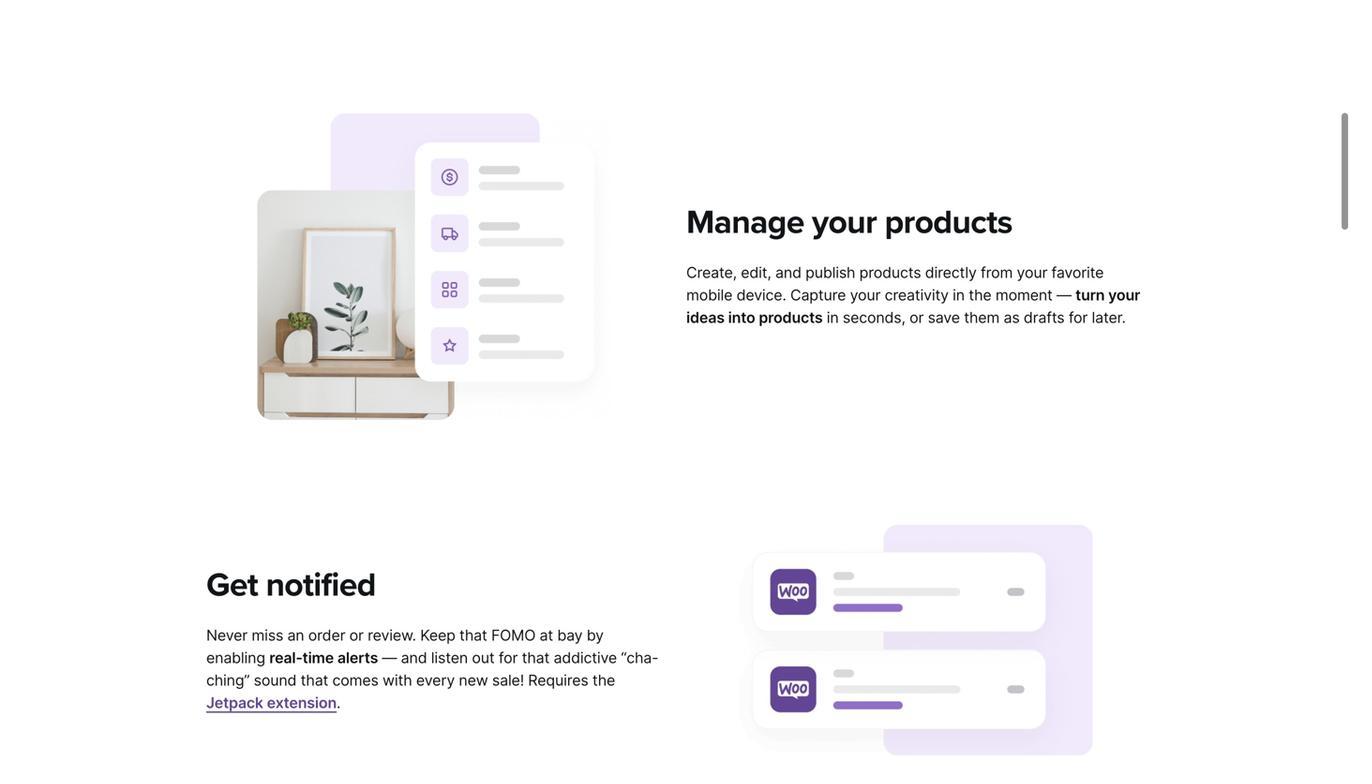 Task type: describe. For each thing, give the bounding box(es) containing it.
or inside never miss an order or review. keep that fomo at bay by enabling
[[350, 627, 364, 645]]

device.
[[737, 286, 787, 304]]

edit,
[[741, 263, 772, 282]]

your up publish
[[812, 202, 877, 242]]

get
[[206, 566, 258, 606]]

the inside create, edit, and publish products directly from your favorite mobile device. capture your creativity in the moment —
[[969, 286, 992, 304]]

drafts
[[1024, 308, 1065, 327]]

favorite
[[1052, 263, 1104, 282]]

manage
[[687, 202, 804, 242]]

2 horizontal spatial that
[[522, 649, 550, 667]]

never miss an order or review. keep that fomo at bay by enabling
[[206, 627, 604, 667]]

that inside never miss an order or review. keep that fomo at bay by enabling
[[460, 627, 487, 645]]

order
[[308, 627, 346, 645]]

— inside create, edit, and publish products directly from your favorite mobile device. capture your creativity in the moment —
[[1057, 286, 1072, 304]]

turn
[[1076, 286, 1105, 304]]

.
[[337, 694, 341, 712]]

get notified
[[206, 566, 376, 606]]

an
[[287, 627, 304, 645]]

by
[[587, 627, 604, 645]]

and inside — and listen out for that addictive "cha- ching" sound that comes with every new sale! requires the jetpack extension .
[[401, 649, 427, 667]]

creativity
[[885, 286, 949, 304]]

publish
[[806, 263, 856, 282]]

from
[[981, 263, 1013, 282]]

time
[[303, 649, 334, 667]]

in seconds, or save them as drafts for later.
[[823, 308, 1126, 327]]

review.
[[368, 627, 416, 645]]

alerts
[[338, 649, 378, 667]]

manage your products
[[687, 202, 1013, 242]]

0 vertical spatial products
[[885, 202, 1013, 242]]

with
[[383, 672, 412, 690]]

jetpack extension link
[[206, 694, 337, 712]]

for inside — and listen out for that addictive "cha- ching" sound that comes with every new sale! requires the jetpack extension .
[[499, 649, 518, 667]]

as
[[1004, 308, 1020, 327]]

out
[[472, 649, 495, 667]]

products for into
[[759, 308, 823, 327]]



Task type: vqa. For each thing, say whether or not it's contained in the screenshot.
Show subcategories icon
no



Task type: locate. For each thing, give the bounding box(es) containing it.
0 vertical spatial or
[[910, 308, 924, 327]]

the up 'them'
[[969, 286, 992, 304]]

1 horizontal spatial —
[[1057, 286, 1072, 304]]

for
[[1069, 308, 1088, 327], [499, 649, 518, 667]]

1 vertical spatial and
[[401, 649, 427, 667]]

1 vertical spatial —
[[382, 649, 397, 667]]

products inside turn your ideas into products
[[759, 308, 823, 327]]

1 horizontal spatial the
[[969, 286, 992, 304]]

jetpack
[[206, 694, 263, 712]]

or up the alerts
[[350, 627, 364, 645]]

0 vertical spatial that
[[460, 627, 487, 645]]

at
[[540, 627, 553, 645]]

directly
[[926, 263, 977, 282]]

turn your ideas into products
[[687, 286, 1141, 327]]

create,
[[687, 263, 737, 282]]

0 horizontal spatial the
[[593, 672, 615, 690]]

listen
[[431, 649, 468, 667]]

fomo
[[491, 627, 536, 645]]

or down creativity
[[910, 308, 924, 327]]

— left turn
[[1057, 286, 1072, 304]]

addictive
[[554, 649, 617, 667]]

mobile
[[687, 286, 733, 304]]

and up with
[[401, 649, 427, 667]]

2 vertical spatial that
[[301, 672, 328, 690]]

your up moment
[[1017, 263, 1048, 282]]

1 vertical spatial for
[[499, 649, 518, 667]]

0 horizontal spatial or
[[350, 627, 364, 645]]

real-time alerts
[[269, 649, 378, 667]]

1 vertical spatial products
[[860, 263, 922, 282]]

0 vertical spatial and
[[776, 263, 802, 282]]

1 vertical spatial the
[[593, 672, 615, 690]]

moment
[[996, 286, 1053, 304]]

0 horizontal spatial that
[[301, 672, 328, 690]]

never
[[206, 627, 248, 645]]

the inside — and listen out for that addictive "cha- ching" sound that comes with every new sale! requires the jetpack extension .
[[593, 672, 615, 690]]

in down directly
[[953, 286, 965, 304]]

real-
[[269, 649, 303, 667]]

your inside turn your ideas into products
[[1109, 286, 1141, 304]]

that up out
[[460, 627, 487, 645]]

— and listen out for that addictive "cha- ching" sound that comes with every new sale! requires the jetpack extension .
[[206, 649, 659, 712]]

every
[[416, 672, 455, 690]]

keep
[[420, 627, 456, 645]]

for up sale!
[[499, 649, 518, 667]]

that down at
[[522, 649, 550, 667]]

save
[[928, 308, 960, 327]]

them
[[964, 308, 1000, 327]]

enabling
[[206, 649, 265, 667]]

0 vertical spatial —
[[1057, 286, 1072, 304]]

miss
[[252, 627, 283, 645]]

1 horizontal spatial or
[[910, 308, 924, 327]]

products
[[885, 202, 1013, 242], [860, 263, 922, 282], [759, 308, 823, 327]]

products up directly
[[885, 202, 1013, 242]]

1 vertical spatial or
[[350, 627, 364, 645]]

1 horizontal spatial that
[[460, 627, 487, 645]]

for down turn
[[1069, 308, 1088, 327]]

1 horizontal spatial and
[[776, 263, 802, 282]]

and
[[776, 263, 802, 282], [401, 649, 427, 667]]

later.
[[1092, 308, 1126, 327]]

comes
[[333, 672, 379, 690]]

or
[[910, 308, 924, 327], [350, 627, 364, 645]]

into
[[728, 308, 756, 327]]

that down time
[[301, 672, 328, 690]]

ching"
[[206, 672, 250, 690]]

and inside create, edit, and publish products directly from your favorite mobile device. capture your creativity in the moment —
[[776, 263, 802, 282]]

0 vertical spatial in
[[953, 286, 965, 304]]

"cha-
[[621, 649, 659, 667]]

1 vertical spatial in
[[827, 308, 839, 327]]

your up seconds,
[[850, 286, 881, 304]]

and right edit,
[[776, 263, 802, 282]]

0 horizontal spatial in
[[827, 308, 839, 327]]

products down capture
[[759, 308, 823, 327]]

0 vertical spatial the
[[969, 286, 992, 304]]

ideas
[[687, 308, 725, 327]]

2 vertical spatial products
[[759, 308, 823, 327]]

the
[[969, 286, 992, 304], [593, 672, 615, 690]]

your
[[812, 202, 877, 242], [1017, 263, 1048, 282], [850, 286, 881, 304], [1109, 286, 1141, 304]]

1 horizontal spatial in
[[953, 286, 965, 304]]

your up later.
[[1109, 286, 1141, 304]]

1 vertical spatial that
[[522, 649, 550, 667]]

products for publish
[[860, 263, 922, 282]]

— down review.
[[382, 649, 397, 667]]

seconds,
[[843, 308, 906, 327]]

in inside create, edit, and publish products directly from your favorite mobile device. capture your creativity in the moment —
[[953, 286, 965, 304]]

—
[[1057, 286, 1072, 304], [382, 649, 397, 667]]

— inside — and listen out for that addictive "cha- ching" sound that comes with every new sale! requires the jetpack extension .
[[382, 649, 397, 667]]

0 vertical spatial for
[[1069, 308, 1088, 327]]

create, edit, and publish products directly from your favorite mobile device. capture your creativity in the moment —
[[687, 263, 1104, 304]]

1 horizontal spatial for
[[1069, 308, 1088, 327]]

bay
[[558, 627, 583, 645]]

in down capture
[[827, 308, 839, 327]]

0 horizontal spatial and
[[401, 649, 427, 667]]

products up creativity
[[860, 263, 922, 282]]

notified
[[266, 566, 376, 606]]

sale!
[[492, 672, 524, 690]]

0 horizontal spatial for
[[499, 649, 518, 667]]

capture
[[791, 286, 846, 304]]

0 horizontal spatial —
[[382, 649, 397, 667]]

new
[[459, 672, 488, 690]]

the down 'addictive'
[[593, 672, 615, 690]]

sound
[[254, 672, 297, 690]]

requires
[[528, 672, 589, 690]]

products inside create, edit, and publish products directly from your favorite mobile device. capture your creativity in the moment —
[[860, 263, 922, 282]]

in
[[953, 286, 965, 304], [827, 308, 839, 327]]

extension
[[267, 694, 337, 712]]

that
[[460, 627, 487, 645], [522, 649, 550, 667], [301, 672, 328, 690]]



